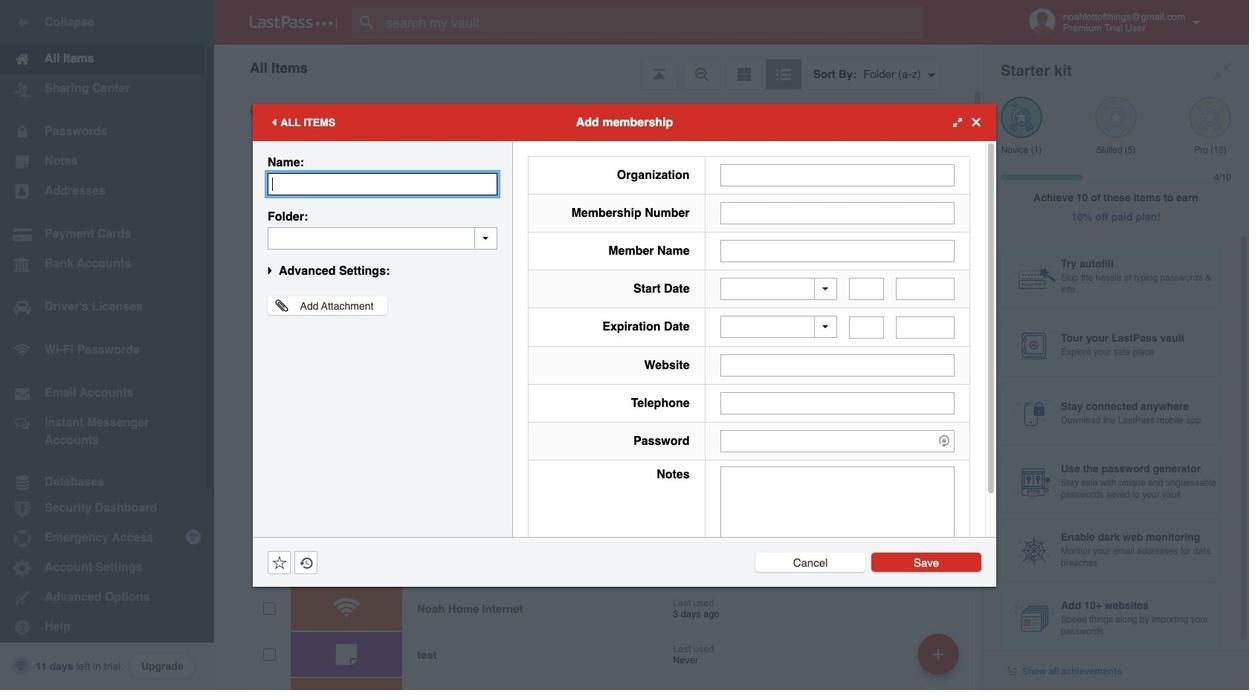 Task type: vqa. For each thing, say whether or not it's contained in the screenshot.
caret right icon
no



Task type: locate. For each thing, give the bounding box(es) containing it.
None text field
[[268, 173, 497, 195], [720, 202, 955, 224], [849, 278, 884, 300], [896, 316, 955, 339], [720, 354, 955, 377], [268, 173, 497, 195], [720, 202, 955, 224], [849, 278, 884, 300], [896, 316, 955, 339], [720, 354, 955, 377]]

dialog
[[253, 104, 996, 587]]

vault options navigation
[[214, 45, 983, 89]]

Search search field
[[352, 6, 947, 39]]

None password field
[[720, 430, 955, 452]]

new item navigation
[[912, 630, 968, 691]]

new item image
[[933, 650, 944, 660]]

None text field
[[720, 164, 955, 186], [268, 227, 497, 249], [720, 240, 955, 262], [896, 278, 955, 300], [849, 316, 884, 339], [720, 392, 955, 415], [720, 467, 955, 559], [720, 164, 955, 186], [268, 227, 497, 249], [720, 240, 955, 262], [896, 278, 955, 300], [849, 316, 884, 339], [720, 392, 955, 415], [720, 467, 955, 559]]



Task type: describe. For each thing, give the bounding box(es) containing it.
search my vault text field
[[352, 6, 947, 39]]

main navigation navigation
[[0, 0, 214, 691]]

lastpass image
[[250, 16, 338, 29]]



